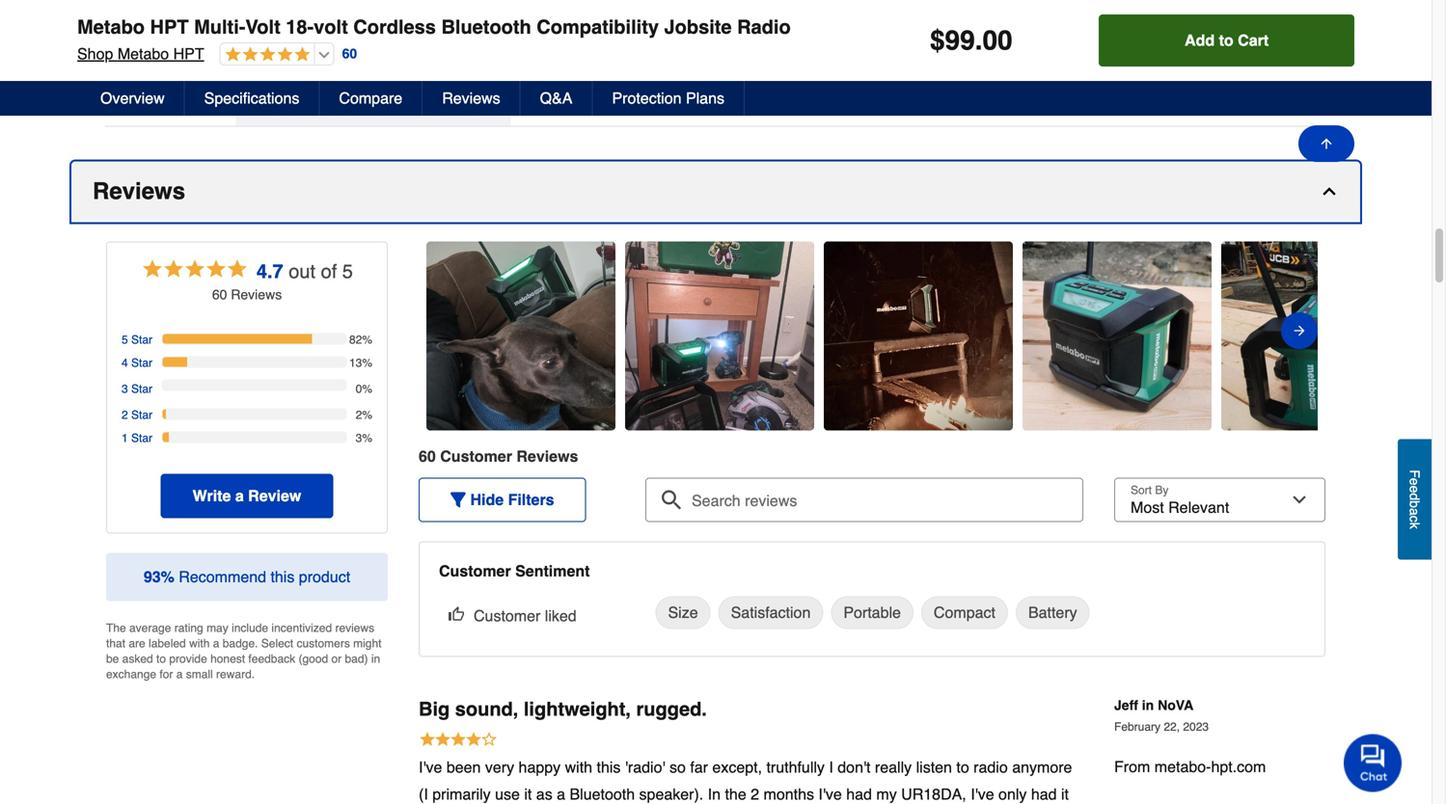 Task type: locate. For each thing, give the bounding box(es) containing it.
volt right volt
[[316, 29, 340, 47]]

write
[[193, 487, 231, 505]]

1 vertical spatial to
[[156, 653, 166, 666]]

1 horizontal spatial in
[[1143, 698, 1155, 714]]

12-
[[569, 29, 591, 47], [1119, 29, 1141, 47]]

5 star from the top
[[131, 432, 153, 445]]

1 horizontal spatial 12-volt or 20-volt max
[[1119, 29, 1267, 47]]

2 12-volt or 20-volt max cell from the left
[[1119, 28, 1278, 48]]

i've
[[419, 759, 442, 777], [819, 786, 842, 804], [971, 786, 995, 804]]

customer up thumb up image
[[439, 562, 511, 580]]

to inside button
[[1220, 31, 1234, 49]]

0 horizontal spatial this
[[271, 568, 295, 586]]

star up 4 star
[[131, 333, 153, 347]]

cordless
[[354, 16, 436, 38]]

star for 4 star
[[131, 356, 153, 370]]

0 vertical spatial with
[[189, 637, 210, 651]]

2 horizontal spatial uploaded image image
[[1222, 326, 1411, 346]]

1 vertical spatial 5
[[122, 333, 128, 347]]

0 horizontal spatial or
[[332, 653, 342, 666]]

0 horizontal spatial to
[[156, 653, 166, 666]]

2 horizontal spatial 60
[[419, 448, 436, 465]]

a right as
[[557, 786, 566, 804]]

1 12-volt or 20-volt max from the left
[[569, 29, 717, 47]]

hpt.com
[[1212, 758, 1267, 776]]

metabo up channel
[[118, 45, 169, 63]]

metabo up shop
[[77, 16, 145, 38]]

1 horizontal spatial to
[[957, 759, 970, 777]]

reviews button
[[423, 81, 521, 116], [71, 161, 1361, 222]]

3 star from the top
[[131, 382, 153, 396]]

bluetooth right the cordless
[[442, 16, 532, 38]]

0 vertical spatial bluetooth
[[442, 16, 532, 38]]

3 uploaded image image from the left
[[1222, 326, 1411, 346]]

max right add
[[1238, 29, 1267, 47]]

60 customer review s
[[419, 448, 579, 465]]

to inside i've been very happy with this 'radio' so far except, truthfully i don't really listen to radio anymore (i primarily use it as a bluetooth speaker).  in the 2 months i've had my ur18da, i've only had i
[[957, 759, 970, 777]]

the
[[725, 786, 747, 804]]

labeled
[[149, 637, 186, 651]]

4 star
[[122, 356, 153, 370]]

out
[[289, 260, 316, 283]]

february
[[1115, 721, 1161, 734]]

had down anymore
[[1032, 786, 1057, 804]]

0 vertical spatial reviews
[[442, 89, 501, 107]]

e up b
[[1408, 486, 1423, 493]]

customer
[[440, 448, 512, 465], [439, 562, 511, 580], [474, 607, 541, 625]]

i've down i
[[819, 786, 842, 804]]

0 vertical spatial 60
[[342, 46, 357, 61]]

1 vertical spatial review
[[517, 448, 570, 465]]

product
[[299, 568, 351, 586]]

reviews down overview button
[[93, 178, 185, 204]]

12- left add
[[1119, 29, 1141, 47]]

hpt down multi- in the left of the page
[[173, 45, 204, 63]]

93 % recommend this product
[[144, 568, 351, 586]]

4
[[122, 356, 128, 370]]

with inside the average rating may include incentivized reviews that are labeled with a badge. select customers might be asked to provide honest feedback (good or bad) in exchange for a small reward.
[[189, 637, 210, 651]]

or up 0 cell
[[620, 29, 633, 47]]

bluetooth down 'radio'
[[570, 786, 635, 804]]

battery
[[1029, 604, 1078, 622]]

18-
[[286, 16, 314, 38], [294, 29, 316, 47]]

20- left cart
[[1188, 29, 1210, 47]]

add
[[1185, 31, 1215, 49]]

0 vertical spatial 2
[[122, 409, 128, 422]]

1 vertical spatial with
[[565, 759, 593, 777]]

shop metabo hpt
[[77, 45, 204, 63]]

reward.
[[216, 668, 255, 682]]

customer up hide
[[440, 448, 512, 465]]

or inside the average rating may include incentivized reviews that are labeled with a badge. select customers might be asked to provide honest feedback (good or bad) in exchange for a small reward.
[[332, 653, 342, 666]]

this left product
[[271, 568, 295, 586]]

1 vertical spatial s
[[570, 448, 579, 465]]

ur18da,
[[902, 786, 967, 804]]

this inside i've been very happy with this 'radio' so far except, truthfully i don't really listen to radio anymore (i primarily use it as a bluetooth speaker).  in the 2 months i've had my ur18da, i've only had i
[[597, 759, 621, 777]]

uploaded image image
[[427, 326, 616, 346], [1023, 326, 1212, 346], [1222, 326, 1411, 346]]

big
[[419, 699, 450, 721]]

1 horizontal spatial 60
[[342, 46, 357, 61]]

2 vertical spatial 60
[[419, 448, 436, 465]]

review for write a review
[[248, 487, 301, 505]]

satisfaction
[[731, 604, 811, 622]]

f e e d b a c k
[[1408, 470, 1423, 529]]

0 vertical spatial to
[[1220, 31, 1234, 49]]

hpt up 'shop metabo hpt'
[[150, 16, 189, 38]]

e
[[1408, 478, 1423, 486], [1408, 486, 1423, 493]]

1 vertical spatial this
[[597, 759, 621, 777]]

1 vertical spatial 4.7 stars image
[[141, 257, 249, 285]]

1 had from the left
[[847, 786, 872, 804]]

2 12-volt or 20-volt max from the left
[[1119, 29, 1267, 47]]

2 horizontal spatial or
[[1170, 29, 1183, 47]]

2 vertical spatial customer
[[474, 607, 541, 625]]

0 horizontal spatial max
[[688, 29, 717, 47]]

5 up the "4"
[[122, 333, 128, 347]]

to left radio
[[957, 759, 970, 777]]

0 vertical spatial review
[[231, 287, 275, 302]]

d
[[1408, 493, 1423, 501]]

1 horizontal spatial 5
[[342, 260, 353, 283]]

2 up '1'
[[122, 409, 128, 422]]

2 horizontal spatial to
[[1220, 31, 1234, 49]]

13%
[[349, 356, 373, 370]]

0 horizontal spatial had
[[847, 786, 872, 804]]

12- up the '0'
[[569, 29, 591, 47]]

4.7 stars image down volt
[[221, 46, 310, 64]]

2 vertical spatial review
[[248, 487, 301, 505]]

with down the rating
[[189, 637, 210, 651]]

to right add
[[1220, 31, 1234, 49]]

to up for
[[156, 653, 166, 666]]

1 vertical spatial customer
[[439, 562, 511, 580]]

0 vertical spatial metabo
[[77, 16, 145, 38]]

had left the my
[[847, 786, 872, 804]]

reviews button down plans at the top of page
[[71, 161, 1361, 222]]

review inside write a review button
[[248, 487, 301, 505]]

s inside 4.7 out of 5 60 review s
[[275, 287, 282, 302]]

review inside 4.7 out of 5 60 review s
[[231, 287, 275, 302]]

reviews
[[442, 89, 501, 107], [93, 178, 185, 204]]

been
[[447, 759, 481, 777]]

1 star from the top
[[131, 333, 153, 347]]

star
[[131, 333, 153, 347], [131, 356, 153, 370], [131, 382, 153, 396], [131, 409, 153, 422], [131, 432, 153, 445]]

1 vertical spatial 2
[[751, 786, 760, 804]]

0 vertical spatial s
[[275, 287, 282, 302]]

reviews button down metabo hpt multi-volt 18-volt cordless bluetooth compatibility jobsite radio
[[423, 81, 521, 116]]

93
[[144, 568, 161, 586]]

e up d
[[1408, 478, 1423, 486]]

1 vertical spatial reviews
[[93, 178, 185, 204]]

this left 'radio'
[[597, 759, 621, 777]]

0 horizontal spatial 60
[[212, 287, 227, 302]]

had
[[847, 786, 872, 804], [1032, 786, 1057, 804]]

4 star from the top
[[131, 409, 153, 422]]

specifications
[[204, 89, 300, 107]]

may
[[207, 622, 228, 635]]

0 horizontal spatial 2
[[122, 409, 128, 422]]

reviews for bottommost "reviews" button
[[93, 178, 185, 204]]

1 20- from the left
[[638, 29, 660, 47]]

1 horizontal spatial bluetooth
[[570, 786, 635, 804]]

this
[[271, 568, 295, 586], [597, 759, 621, 777]]

0 horizontal spatial 12-volt or 20-volt max cell
[[569, 28, 728, 48]]

reviews down metabo hpt multi-volt 18-volt cordless bluetooth compatibility jobsite radio
[[442, 89, 501, 107]]

$
[[930, 25, 945, 56]]

my
[[877, 786, 897, 804]]

0 horizontal spatial 12-
[[569, 29, 591, 47]]

with right happy
[[565, 759, 593, 777]]

0 horizontal spatial 5
[[122, 333, 128, 347]]

volt up 0 cell
[[591, 29, 615, 47]]

18-volt cell
[[294, 28, 453, 48]]

volt left add
[[1141, 29, 1165, 47]]

2%
[[356, 409, 373, 422]]

1 horizontal spatial had
[[1032, 786, 1057, 804]]

1 horizontal spatial 12-
[[1119, 29, 1141, 47]]

bad)
[[345, 653, 368, 666]]

months
[[764, 786, 815, 804]]

multi-
[[194, 16, 246, 38]]

compact
[[934, 604, 996, 622]]

1 vertical spatial 60
[[212, 287, 227, 302]]

star for 1 star
[[131, 432, 153, 445]]

1 horizontal spatial 12-volt or 20-volt max cell
[[1119, 28, 1278, 48]]

5 star
[[122, 333, 153, 347]]

size
[[668, 604, 698, 622]]

0 vertical spatial in
[[371, 653, 380, 666]]

or for first 12-volt or 20-volt max cell from the right
[[1170, 29, 1183, 47]]

1 horizontal spatial or
[[620, 29, 633, 47]]

2 right the
[[751, 786, 760, 804]]

cart
[[1238, 31, 1269, 49]]

of
[[321, 260, 337, 283]]

3
[[122, 382, 128, 396]]

s down "4.7"
[[275, 287, 282, 302]]

hpt
[[150, 16, 189, 38], [173, 45, 204, 63]]

be
[[106, 653, 119, 666]]

i've down radio
[[971, 786, 995, 804]]

star right '1'
[[131, 432, 153, 445]]

s up hide filters button
[[570, 448, 579, 465]]

or left bad)
[[332, 653, 342, 666]]

a right write
[[235, 487, 244, 505]]

1 horizontal spatial s
[[570, 448, 579, 465]]

1 vertical spatial in
[[1143, 698, 1155, 714]]

far
[[690, 759, 708, 777]]

customer down customer sentiment
[[474, 607, 541, 625]]

star right 3
[[131, 382, 153, 396]]

1 horizontal spatial reviews
[[442, 89, 501, 107]]

4.7 stars image
[[221, 46, 310, 64], [141, 257, 249, 285]]

1
[[122, 432, 128, 445]]

2 vertical spatial to
[[957, 759, 970, 777]]

with inside i've been very happy with this 'radio' so far except, truthfully i don't really listen to radio anymore (i primarily use it as a bluetooth speaker).  in the 2 months i've had my ur18da, i've only had i
[[565, 759, 593, 777]]

0 horizontal spatial with
[[189, 637, 210, 651]]

5 right of
[[342, 260, 353, 283]]

or for second 12-volt or 20-volt max cell from right
[[620, 29, 633, 47]]

0 horizontal spatial bluetooth
[[442, 16, 532, 38]]

with
[[189, 637, 210, 651], [565, 759, 593, 777]]

22,
[[1164, 721, 1180, 734]]

60 inside 4.7 out of 5 60 review s
[[212, 287, 227, 302]]

0 vertical spatial 5
[[342, 260, 353, 283]]

rating
[[174, 622, 203, 635]]

0 horizontal spatial in
[[371, 653, 380, 666]]

review right write
[[248, 487, 301, 505]]

in right the jeff
[[1143, 698, 1155, 714]]

2
[[122, 409, 128, 422], [751, 786, 760, 804]]

speaker).
[[639, 786, 704, 804]]

0 horizontal spatial 20-
[[638, 29, 660, 47]]

channel
[[105, 88, 166, 105]]

12-volt or 20-volt max cell
[[569, 28, 728, 48], [1119, 28, 1278, 48]]

1 horizontal spatial 20-
[[1188, 29, 1210, 47]]

volt inside cell
[[316, 29, 340, 47]]

4 stars image
[[419, 731, 498, 752]]

1 horizontal spatial 2
[[751, 786, 760, 804]]

to inside the average rating may include incentivized reviews that are labeled with a badge. select customers might be asked to provide honest feedback (good or bad) in exchange for a small reward.
[[156, 653, 166, 666]]

a right for
[[176, 668, 183, 682]]

1 vertical spatial bluetooth
[[570, 786, 635, 804]]

1 horizontal spatial this
[[597, 759, 621, 777]]

in
[[371, 653, 380, 666], [1143, 698, 1155, 714]]

s
[[275, 287, 282, 302], [570, 448, 579, 465]]

shop
[[77, 45, 113, 63]]

0 horizontal spatial s
[[275, 287, 282, 302]]

customer sentiment
[[439, 562, 590, 580]]

0 horizontal spatial uploaded image image
[[427, 326, 616, 346]]

max up plans at the top of page
[[688, 29, 717, 47]]

1 horizontal spatial max
[[1238, 29, 1267, 47]]

star up 1 star
[[131, 409, 153, 422]]

channel presets
[[105, 88, 226, 105]]

4.7 stars image left "4.7"
[[141, 257, 249, 285]]

00
[[983, 25, 1013, 56]]

or
[[620, 29, 633, 47], [1170, 29, 1183, 47], [332, 653, 342, 666]]

star for 5 star
[[131, 333, 153, 347]]

a
[[235, 487, 244, 505], [1408, 508, 1423, 516], [213, 637, 219, 651], [176, 668, 183, 682], [557, 786, 566, 804]]

portable
[[844, 604, 901, 622]]

12-volt or 20-volt max
[[569, 29, 717, 47], [1119, 29, 1267, 47]]

battery voltage
[[105, 29, 217, 47]]

in down might
[[371, 653, 380, 666]]

1 vertical spatial reviews button
[[71, 161, 1361, 222]]

2 inside i've been very happy with this 'radio' so far except, truthfully i don't really listen to radio anymore (i primarily use it as a bluetooth speaker).  in the 2 months i've had my ur18da, i've only had i
[[751, 786, 760, 804]]

0 horizontal spatial reviews
[[93, 178, 185, 204]]

or left add
[[1170, 29, 1183, 47]]

2 star from the top
[[131, 356, 153, 370]]

average
[[129, 622, 171, 635]]

a down may
[[213, 637, 219, 651]]

1 horizontal spatial uploaded image image
[[1023, 326, 1212, 346]]

1 max from the left
[[688, 29, 717, 47]]

12-volt or 20-volt max for first 12-volt or 20-volt max cell from the right
[[1119, 29, 1267, 47]]

1 e from the top
[[1408, 478, 1423, 486]]

'radio'
[[625, 759, 666, 777]]

i've up (i
[[419, 759, 442, 777]]

star right the "4"
[[131, 356, 153, 370]]

review up filters
[[517, 448, 570, 465]]

4.7 out of 5 60 review s
[[212, 260, 353, 302]]

in inside the average rating may include incentivized reviews that are labeled with a badge. select customers might be asked to provide honest feedback (good or bad) in exchange for a small reward.
[[371, 653, 380, 666]]

0 horizontal spatial 12-volt or 20-volt max
[[569, 29, 717, 47]]

0 vertical spatial reviews button
[[423, 81, 521, 116]]

20- left jobsite
[[638, 29, 660, 47]]

1 horizontal spatial with
[[565, 759, 593, 777]]

2 20- from the left
[[1188, 29, 1210, 47]]

review down "4.7"
[[231, 287, 275, 302]]

customer liked
[[474, 607, 577, 625]]

2 12- from the left
[[1119, 29, 1141, 47]]

cell
[[844, 28, 1003, 48]]



Task type: vqa. For each thing, say whether or not it's contained in the screenshot.


Task type: describe. For each thing, give the bounding box(es) containing it.
5 inside 4.7 out of 5 60 review s
[[342, 260, 353, 283]]

1 12-volt or 20-volt max cell from the left
[[569, 28, 728, 48]]

don't
[[838, 759, 871, 777]]

in
[[708, 786, 721, 804]]

so
[[670, 759, 686, 777]]

in inside jeff in nova february 22, 2023
[[1143, 698, 1155, 714]]

happy
[[519, 759, 561, 777]]

0%
[[356, 382, 373, 396]]

volt up protection plans
[[660, 29, 684, 47]]

%
[[161, 568, 175, 586]]

a inside i've been very happy with this 'radio' so far except, truthfully i don't really listen to radio anymore (i primarily use it as a bluetooth speaker).  in the 2 months i've had my ur18da, i've only had i
[[557, 786, 566, 804]]

c
[[1408, 516, 1423, 523]]

overview
[[100, 89, 165, 107]]

use
[[495, 786, 520, 804]]

arrow right image
[[1292, 320, 1308, 343]]

1 vertical spatial hpt
[[173, 45, 204, 63]]

4.7
[[257, 260, 283, 283]]

20- for first 12-volt or 20-volt max cell from the right
[[1188, 29, 1210, 47]]

star for 3 star
[[131, 382, 153, 396]]

2 uploaded image image from the left
[[1023, 326, 1212, 346]]

9
[[294, 88, 302, 105]]

feedback
[[248, 653, 295, 666]]

chevron up image
[[1320, 182, 1340, 201]]

arrow up image
[[1319, 136, 1335, 152]]

2 max from the left
[[1238, 29, 1267, 47]]

recommend
[[179, 568, 266, 586]]

satisfaction button
[[719, 597, 824, 630]]

for
[[160, 668, 173, 682]]

customer for customer liked
[[474, 607, 541, 625]]

protection
[[612, 89, 682, 107]]

2 e from the top
[[1408, 486, 1423, 493]]

1 vertical spatial metabo
[[118, 45, 169, 63]]

asked
[[122, 653, 153, 666]]

review for 60 customer review s
[[517, 448, 570, 465]]

0 vertical spatial this
[[271, 568, 295, 586]]

volt left cart
[[1210, 29, 1234, 47]]

jeff
[[1115, 698, 1139, 714]]

thumb up image
[[449, 606, 464, 622]]

b
[[1408, 501, 1423, 508]]

write a review button
[[161, 474, 333, 519]]

20- for second 12-volt or 20-volt max cell from right
[[638, 29, 660, 47]]

primarily
[[433, 786, 491, 804]]

battery
[[105, 29, 158, 47]]

3%
[[356, 432, 373, 445]]

liked
[[545, 607, 577, 625]]

reviews for the topmost "reviews" button
[[442, 89, 501, 107]]

size button
[[656, 597, 711, 630]]

a up k
[[1408, 508, 1423, 516]]

include
[[232, 622, 268, 635]]

presets
[[170, 88, 226, 105]]

nova
[[1158, 698, 1194, 714]]

protection plans
[[612, 89, 725, 107]]

bluetooth inside i've been very happy with this 'radio' so far except, truthfully i don't really listen to radio anymore (i primarily use it as a bluetooth speaker).  in the 2 months i've had my ur18da, i've only had i
[[570, 786, 635, 804]]

volt
[[246, 16, 281, 38]]

(i
[[419, 786, 428, 804]]

exchange
[[106, 668, 156, 682]]

Search reviews text field
[[653, 478, 1076, 511]]

specifications button
[[185, 81, 320, 116]]

truthfully
[[767, 759, 825, 777]]

hide
[[470, 491, 504, 509]]

plans
[[686, 89, 725, 107]]

1 star
[[122, 432, 153, 445]]

2 horizontal spatial i've
[[971, 786, 995, 804]]

very
[[485, 759, 515, 777]]

add to cart
[[1185, 31, 1269, 49]]

1 uploaded image image from the left
[[427, 326, 616, 346]]

0 vertical spatial 4.7 stars image
[[221, 46, 310, 64]]

i
[[829, 759, 834, 777]]

f
[[1408, 470, 1423, 478]]

volt left the cordless
[[314, 16, 348, 38]]

customers
[[297, 637, 350, 651]]

as
[[536, 786, 553, 804]]

compare button
[[320, 81, 423, 116]]

99
[[945, 25, 976, 56]]

jobsite
[[665, 16, 732, 38]]

18- inside 18-volt cell
[[294, 29, 316, 47]]

compact button
[[922, 597, 1009, 630]]

add to cart button
[[1100, 14, 1355, 67]]

2 had from the left
[[1032, 786, 1057, 804]]

(good
[[299, 653, 328, 666]]

0 cell
[[569, 87, 728, 106]]

1 12- from the left
[[569, 29, 591, 47]]

listen
[[917, 759, 953, 777]]

jeff in nova february 22, 2023
[[1115, 698, 1209, 734]]

2 star
[[122, 409, 153, 422]]

9 cell
[[294, 87, 453, 106]]

12-volt or 20-volt max for second 12-volt or 20-volt max cell from right
[[569, 29, 717, 47]]

incentivized
[[272, 622, 332, 635]]

q&a
[[540, 89, 573, 107]]

write a review
[[193, 487, 301, 505]]

1 horizontal spatial i've
[[819, 786, 842, 804]]

60 for 60
[[342, 46, 357, 61]]

0 horizontal spatial i've
[[419, 759, 442, 777]]

filter image
[[451, 492, 466, 508]]

select
[[261, 637, 294, 651]]

fire tunes! image image
[[824, 326, 1013, 346]]

overview button
[[81, 81, 185, 116]]

rest on my motabo hpt tools are in the shop. i want more to build my skills image image
[[625, 326, 815, 346]]

really
[[875, 759, 912, 777]]

18-volt
[[294, 29, 340, 47]]

big sound, lightweight, rugged.
[[419, 699, 707, 721]]

82%
[[349, 333, 373, 347]]

0 vertical spatial hpt
[[150, 16, 189, 38]]

3 star
[[122, 382, 153, 396]]

small
[[186, 668, 213, 682]]

chat invite button image
[[1344, 734, 1403, 793]]

sentiment
[[516, 562, 590, 580]]

only
[[999, 786, 1027, 804]]

60 for 60 customer review s
[[419, 448, 436, 465]]

customer for customer sentiment
[[439, 562, 511, 580]]

0 vertical spatial customer
[[440, 448, 512, 465]]

0
[[569, 88, 577, 105]]

star for 2 star
[[131, 409, 153, 422]]

.
[[976, 25, 983, 56]]

filters
[[508, 491, 555, 509]]

badge.
[[223, 637, 258, 651]]

battery button
[[1016, 597, 1090, 630]]

reviews
[[335, 622, 375, 635]]

are
[[129, 637, 145, 651]]

metabo-
[[1155, 758, 1212, 776]]

sound,
[[455, 699, 519, 721]]



